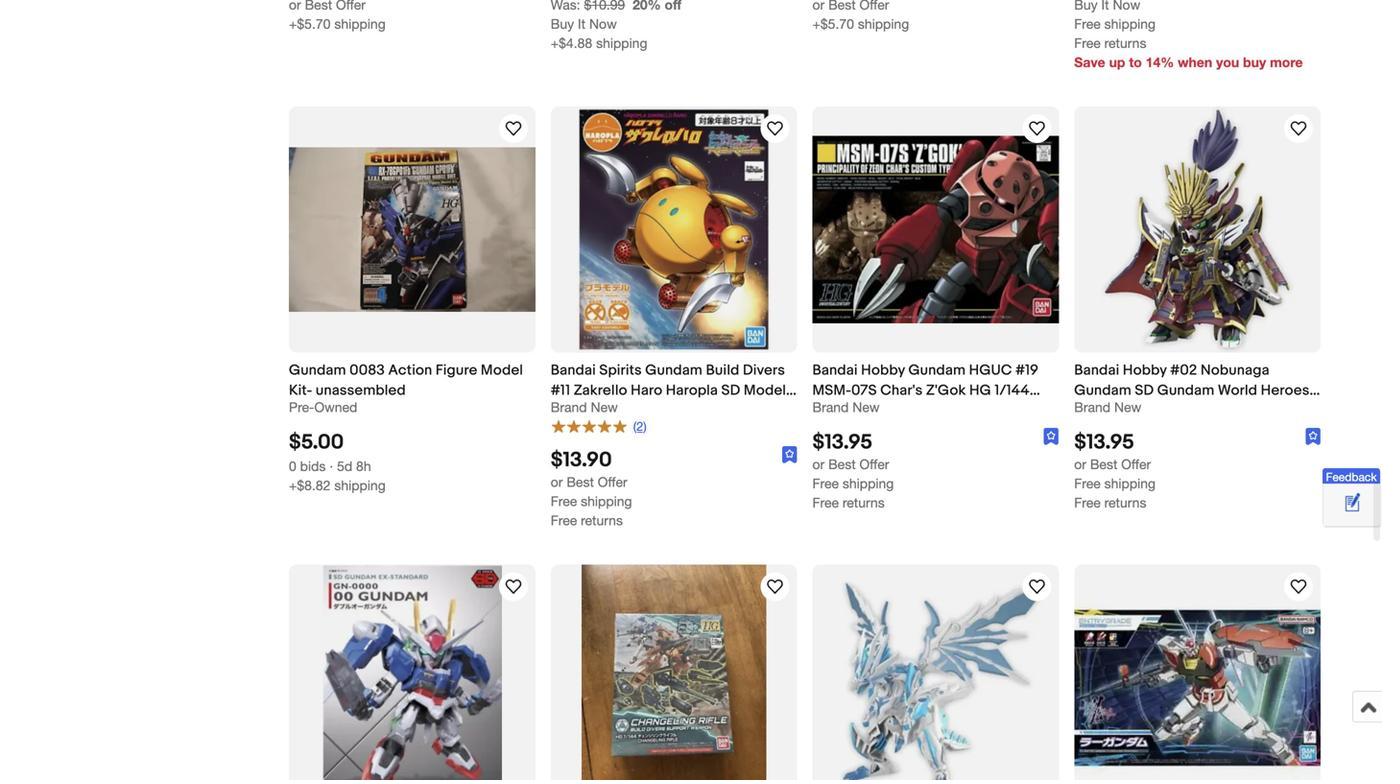 Task type: vqa. For each thing, say whether or not it's contained in the screenshot.
Type
no



Task type: describe. For each thing, give the bounding box(es) containing it.
gundam inside bandai spirits gundam build divers #11 zakrello haro haropla sd model kit usa
[[645, 362, 703, 379]]

$13.90
[[551, 448, 612, 473]]

it
[[578, 16, 586, 32]]

char's
[[881, 382, 923, 399]]

hg changeling rifle - gundam build divers - 1/144 scale model kit - nib image
[[582, 565, 767, 781]]

1 +$5.70 from the left
[[289, 16, 331, 32]]

kit inside bandai hobby #02 nobunaga gundam sd gundam world heroes model kit usa seller
[[1120, 402, 1138, 420]]

watch bandai sdw gundam heroes shining grasper dragon model kit usa seller image
[[1026, 576, 1049, 599]]

$5.00
[[289, 430, 344, 455]]

new for msm-
[[853, 399, 880, 415]]

zakrello
[[574, 382, 628, 399]]

free shipping free returns save up to 14% when you buy more
[[1075, 16, 1303, 70]]

z'gok
[[926, 382, 966, 399]]

spirits
[[599, 362, 642, 379]]

model inside bandai hobby #02 nobunaga gundam sd gundam world heroes model kit usa seller
[[1075, 402, 1117, 420]]

buy
[[551, 16, 574, 32]]

bandai 008 00 gundam sd ex-standard model kit image
[[322, 565, 502, 781]]

gundam 0083 action figure model kit- unassembled heading
[[289, 362, 523, 399]]

gundam inside bandai hobby gundam hguc #19 msm-07s char's z'gok hg 1/144 model kit usa seller
[[909, 362, 966, 379]]

bandai spirits gundam build divers #11 zakrello haro haropla sd model kit usa
[[551, 362, 786, 420]]

kit-
[[289, 382, 312, 399]]

watch bandai hobby gundam hguc #19 msm-07s char's z'gok hg 1/144 model kit usa seller image
[[1026, 117, 1049, 140]]

or best offer free shipping free returns for usa
[[1075, 456, 1156, 511]]

nobunaga
[[1201, 362, 1270, 379]]

shipping inside $5.00 0 bids · 5d 8h +$8.82 shipping
[[334, 477, 386, 493]]

world
[[1218, 382, 1258, 399]]

watch bandai 008 00 gundam sd ex-standard model kit image
[[502, 576, 525, 599]]

offer for model
[[860, 456, 889, 472]]

hobby for gundam
[[1123, 362, 1167, 379]]

(2)
[[633, 419, 647, 434]]

you
[[1216, 54, 1240, 70]]

model inside bandai hobby gundam hguc #19 msm-07s char's z'gok hg 1/144 model kit usa seller
[[813, 402, 855, 420]]

(2) link
[[551, 417, 647, 435]]

returns inside free shipping free returns save up to 14% when you buy more
[[1105, 35, 1147, 51]]

gundam 0083 action figure model kit- unassembled link
[[289, 361, 535, 399]]

0 horizontal spatial or
[[551, 474, 563, 490]]

divers
[[743, 362, 785, 379]]

$13.95 for usa
[[1075, 430, 1135, 455]]

0 horizontal spatial best
[[567, 474, 594, 490]]

new for sd
[[1115, 399, 1142, 415]]

or best offer free shipping free returns for model
[[813, 456, 894, 511]]

shipping inside free shipping free returns save up to 14% when you buy more
[[1105, 16, 1156, 32]]

14%
[[1146, 54, 1174, 70]]

build
[[706, 362, 740, 379]]

msm-
[[813, 382, 852, 399]]

2 +$5.70 from the left
[[813, 16, 854, 32]]

brand new for sd
[[1075, 399, 1142, 415]]

up
[[1109, 54, 1126, 70]]

#19
[[1016, 362, 1039, 379]]

bandai sdw gundam heroes shining grasper dragon model kit usa seller image
[[813, 565, 1059, 781]]

hobby for 07s
[[861, 362, 905, 379]]

haro
[[631, 382, 663, 399]]

bandai for bandai hobby #02 nobunaga gundam sd gundam world heroes model kit usa seller
[[1075, 362, 1120, 379]]

+$4.88
[[551, 35, 593, 51]]

bandai hobby gundam hguc #19 msm-07s char's z'gok hg 1/144 model kit usa seller link
[[813, 361, 1059, 420]]

5d
[[337, 458, 352, 474]]

bandai hobby gundam hguc #19 msm-07s char's z'gok hg 1/144 model kit usa seller image
[[813, 136, 1059, 323]]

buy it now +$4.88 shipping
[[551, 16, 648, 51]]

watch bandai spirits gundam build divers #11 zakrello haro haropla sd model kit usa image
[[764, 117, 787, 140]]

0 horizontal spatial offer
[[598, 474, 628, 490]]

·
[[330, 458, 333, 474]]

gundam inside gundam 0083 action figure model kit- unassembled pre-owned
[[289, 362, 346, 379]]

bandai spirits gundam build divers #11 zakrello haro haropla sd model kit usa link
[[551, 361, 797, 420]]

brand for bandai spirits gundam build divers #11 zakrello haro haropla sd model kit usa
[[551, 399, 587, 415]]

owned
[[314, 399, 357, 415]]

to
[[1129, 54, 1142, 70]]

0 horizontal spatial or best offer free shipping free returns
[[551, 474, 632, 529]]

0
[[289, 458, 296, 474]]

brand new for msm-
[[813, 399, 880, 415]]

sd inside bandai spirits gundam build divers #11 zakrello haro haropla sd model kit usa
[[722, 382, 741, 399]]

best for model
[[829, 456, 856, 472]]

heroes
[[1261, 382, 1310, 399]]



Task type: locate. For each thing, give the bounding box(es) containing it.
3 bandai from the left
[[1075, 362, 1120, 379]]

2 kit from the left
[[858, 402, 876, 420]]

bandai spirits gundam build divers #11 zakrello haro haropla sd model kit usa heading
[[551, 362, 797, 420]]

buy
[[1243, 54, 1267, 70]]

$13.95 for model
[[813, 430, 873, 455]]

2 horizontal spatial brand
[[1075, 399, 1111, 415]]

#11
[[551, 382, 570, 399]]

bandai spirits gundam build divers #11 zakrello haro haropla sd model kit usa image
[[576, 106, 772, 353]]

2 horizontal spatial usa
[[1142, 402, 1170, 420]]

shipping
[[334, 16, 386, 32], [858, 16, 909, 32], [1105, 16, 1156, 32], [596, 35, 648, 51], [843, 476, 894, 491], [1105, 476, 1156, 491], [334, 477, 386, 493], [581, 494, 632, 509]]

brand for bandai hobby gundam hguc #19 msm-07s char's z'gok hg 1/144 model kit usa seller
[[813, 399, 849, 415]]

bandai hobby #02 nobunaga gundam sd gundam world heroes model kit usa seller
[[1075, 362, 1310, 420]]

bandai up "#11"
[[551, 362, 596, 379]]

new for #11
[[591, 399, 618, 415]]

hobby inside bandai hobby #02 nobunaga gundam sd gundam world heroes model kit usa seller
[[1123, 362, 1167, 379]]

0 horizontal spatial usa
[[572, 402, 601, 420]]

kit inside bandai hobby gundam hguc #19 msm-07s char's z'gok hg 1/144 model kit usa seller
[[858, 402, 876, 420]]

#02
[[1171, 362, 1198, 379]]

hobby up the 'char's'
[[861, 362, 905, 379]]

bandai for bandai hobby gundam hguc #19 msm-07s char's z'gok hg 1/144 model kit usa seller
[[813, 362, 858, 379]]

1 horizontal spatial seller
[[1173, 402, 1212, 420]]

or for bandai hobby #02 nobunaga gundam sd gundam world heroes model kit usa seller
[[1075, 456, 1087, 472]]

offer down $13.90
[[598, 474, 628, 490]]

feedback
[[1326, 470, 1377, 484]]

bandai inside bandai hobby #02 nobunaga gundam sd gundam world heroes model kit usa seller
[[1075, 362, 1120, 379]]

2 +$5.70 shipping from the left
[[813, 16, 909, 32]]

brand for bandai hobby #02 nobunaga gundam sd gundam world heroes model kit usa seller
[[1075, 399, 1111, 415]]

model inside gundam 0083 action figure model kit- unassembled pre-owned
[[481, 362, 523, 379]]

offer down bandai hobby #02 nobunaga gundam sd gundam world heroes model kit usa seller
[[1122, 456, 1151, 472]]

bandai hobby #02 nobunaga gundam sd gundam world heroes model kit usa seller heading
[[1075, 362, 1320, 420]]

2 new from the left
[[853, 399, 880, 415]]

brand new
[[551, 399, 618, 415], [813, 399, 880, 415], [1075, 399, 1142, 415]]

now
[[589, 16, 617, 32]]

2 seller from the left
[[1173, 402, 1212, 420]]

sd inside bandai hobby #02 nobunaga gundam sd gundam world heroes model kit usa seller
[[1135, 382, 1154, 399]]

#1 lah gundam "gundam build metaverse", bandai spirits hg model kit bandai hobby image
[[1075, 565, 1321, 781]]

2 horizontal spatial bandai
[[1075, 362, 1120, 379]]

figure
[[436, 362, 478, 379]]

model
[[481, 362, 523, 379], [744, 382, 786, 399], [813, 402, 855, 420], [1075, 402, 1117, 420]]

2 horizontal spatial new
[[1115, 399, 1142, 415]]

new
[[591, 399, 618, 415], [853, 399, 880, 415], [1115, 399, 1142, 415]]

hobby
[[861, 362, 905, 379], [1123, 362, 1167, 379]]

2 bandai from the left
[[813, 362, 858, 379]]

+$5.70
[[289, 16, 331, 32], [813, 16, 854, 32]]

bandai hobby gundam hguc #19 msm-07s char's z'gok hg 1/144 model kit usa seller
[[813, 362, 1039, 420]]

unassembled
[[316, 382, 406, 399]]

0 horizontal spatial $13.95
[[813, 430, 873, 455]]

gundam 0083 action figure model kit- unassembled pre-owned
[[289, 362, 523, 415]]

1 horizontal spatial offer
[[860, 456, 889, 472]]

bandai hobby #02 nobunaga gundam sd gundam world heroes model kit usa seller image
[[1102, 106, 1294, 353]]

best for usa
[[1090, 456, 1118, 472]]

gundam right 1/144
[[1075, 382, 1132, 399]]

hobby left the #02
[[1123, 362, 1167, 379]]

best
[[829, 456, 856, 472], [1090, 456, 1118, 472], [567, 474, 594, 490]]

2 usa from the left
[[880, 402, 908, 420]]

3 usa from the left
[[1142, 402, 1170, 420]]

save
[[1075, 54, 1106, 70]]

1 horizontal spatial bandai
[[813, 362, 858, 379]]

offer
[[860, 456, 889, 472], [1122, 456, 1151, 472], [598, 474, 628, 490]]

1 horizontal spatial +$5.70 shipping
[[813, 16, 909, 32]]

1 new from the left
[[591, 399, 618, 415]]

bandai for bandai spirits gundam build divers #11 zakrello haro haropla sd model kit usa
[[551, 362, 596, 379]]

$13.95
[[813, 430, 873, 455], [1075, 430, 1135, 455]]

1 +$5.70 shipping from the left
[[289, 16, 386, 32]]

gundam up z'gok
[[909, 362, 966, 379]]

gundam down the #02
[[1158, 382, 1215, 399]]

when
[[1178, 54, 1213, 70]]

watch bandai hobby #02 nobunaga gundam sd gundam world heroes model kit usa seller image
[[1287, 117, 1310, 140]]

gundam up kit-
[[289, 362, 346, 379]]

seller down z'gok
[[912, 402, 950, 420]]

bandai up msm-
[[813, 362, 858, 379]]

3 new from the left
[[1115, 399, 1142, 415]]

kit
[[551, 402, 569, 420], [858, 402, 876, 420], [1120, 402, 1138, 420]]

action
[[388, 362, 432, 379]]

seller inside bandai hobby gundam hguc #19 msm-07s char's z'gok hg 1/144 model kit usa seller
[[912, 402, 950, 420]]

watch gundam 0083 action figure model kit- unassembled image
[[502, 117, 525, 140]]

8h
[[356, 458, 371, 474]]

or best offer free shipping free returns
[[813, 456, 894, 511], [1075, 456, 1156, 511], [551, 474, 632, 529]]

brand
[[551, 399, 587, 415], [813, 399, 849, 415], [1075, 399, 1111, 415]]

bandai right #19
[[1075, 362, 1120, 379]]

1 horizontal spatial $13.95
[[1075, 430, 1135, 455]]

1 sd from the left
[[722, 382, 741, 399]]

0 horizontal spatial +$5.70
[[289, 16, 331, 32]]

gundam
[[289, 362, 346, 379], [645, 362, 703, 379], [909, 362, 966, 379], [1075, 382, 1132, 399], [1158, 382, 1215, 399]]

0 horizontal spatial new
[[591, 399, 618, 415]]

1 hobby from the left
[[861, 362, 905, 379]]

2 horizontal spatial brand new
[[1075, 399, 1142, 415]]

None text field
[[551, 0, 625, 12]]

0 horizontal spatial seller
[[912, 402, 950, 420]]

bandai hobby gundam hguc #19 msm-07s char's z'gok hg 1/144 model kit usa seller heading
[[813, 362, 1040, 420]]

0 horizontal spatial brand new
[[551, 399, 618, 415]]

0 horizontal spatial hobby
[[861, 362, 905, 379]]

2 horizontal spatial offer
[[1122, 456, 1151, 472]]

1 $13.95 from the left
[[813, 430, 873, 455]]

1 horizontal spatial kit
[[858, 402, 876, 420]]

2 horizontal spatial or
[[1075, 456, 1087, 472]]

usa inside bandai hobby #02 nobunaga gundam sd gundam world heroes model kit usa seller
[[1142, 402, 1170, 420]]

0 horizontal spatial bandai
[[551, 362, 596, 379]]

0083
[[350, 362, 385, 379]]

1 horizontal spatial usa
[[880, 402, 908, 420]]

or
[[813, 456, 825, 472], [1075, 456, 1087, 472], [551, 474, 563, 490]]

usa
[[572, 402, 601, 420], [880, 402, 908, 420], [1142, 402, 1170, 420]]

1 horizontal spatial sd
[[1135, 382, 1154, 399]]

1 seller from the left
[[912, 402, 950, 420]]

or for bandai hobby gundam hguc #19 msm-07s char's z'gok hg 1/144 model kit usa seller
[[813, 456, 825, 472]]

2 horizontal spatial best
[[1090, 456, 1118, 472]]

1 horizontal spatial best
[[829, 456, 856, 472]]

more
[[1270, 54, 1303, 70]]

2 brand from the left
[[813, 399, 849, 415]]

offer for usa
[[1122, 456, 1151, 472]]

watch #1 lah gundam "gundam build metaverse", bandai spirits hg model kit bandai hobby image
[[1287, 576, 1310, 599]]

bids
[[300, 458, 326, 474]]

seller down the #02
[[1173, 402, 1212, 420]]

0 horizontal spatial brand
[[551, 399, 587, 415]]

usa inside bandai hobby gundam hguc #19 msm-07s char's z'gok hg 1/144 model kit usa seller
[[880, 402, 908, 420]]

1 horizontal spatial brand
[[813, 399, 849, 415]]

usa inside bandai spirits gundam build divers #11 zakrello haro haropla sd model kit usa
[[572, 402, 601, 420]]

bandai
[[551, 362, 596, 379], [813, 362, 858, 379], [1075, 362, 1120, 379]]

2 $13.95 from the left
[[1075, 430, 1135, 455]]

1 kit from the left
[[551, 402, 569, 420]]

brand up (2) link
[[551, 399, 587, 415]]

2 horizontal spatial or best offer free shipping free returns
[[1075, 456, 1156, 511]]

kit inside bandai spirits gundam build divers #11 zakrello haro haropla sd model kit usa
[[551, 402, 569, 420]]

watch hg changeling rifle - gundam build divers - 1/144 scale model kit - nib image
[[764, 576, 787, 599]]

brand right 1/144
[[1075, 399, 1111, 415]]

1 brand new from the left
[[551, 399, 618, 415]]

free
[[1075, 16, 1101, 32], [1075, 35, 1101, 51], [813, 476, 839, 491], [1075, 476, 1101, 491], [551, 494, 577, 509], [813, 495, 839, 511], [1075, 495, 1101, 511], [551, 513, 577, 529]]

brand left 07s
[[813, 399, 849, 415]]

hg
[[970, 382, 992, 399]]

0 horizontal spatial sd
[[722, 382, 741, 399]]

3 kit from the left
[[1120, 402, 1138, 420]]

$5.00 0 bids · 5d 8h +$8.82 shipping
[[289, 430, 386, 493]]

seller inside bandai hobby #02 nobunaga gundam sd gundam world heroes model kit usa seller
[[1173, 402, 1212, 420]]

sd
[[722, 382, 741, 399], [1135, 382, 1154, 399]]

2 sd from the left
[[1135, 382, 1154, 399]]

3 brand new from the left
[[1075, 399, 1142, 415]]

bandai inside bandai spirits gundam build divers #11 zakrello haro haropla sd model kit usa
[[551, 362, 596, 379]]

3 brand from the left
[[1075, 399, 1111, 415]]

model inside bandai spirits gundam build divers #11 zakrello haro haropla sd model kit usa
[[744, 382, 786, 399]]

0 horizontal spatial kit
[[551, 402, 569, 420]]

0 horizontal spatial +$5.70 shipping
[[289, 16, 386, 32]]

1 horizontal spatial or best offer free shipping free returns
[[813, 456, 894, 511]]

hguc
[[969, 362, 1012, 379]]

1 horizontal spatial brand new
[[813, 399, 880, 415]]

gundam up haropla
[[645, 362, 703, 379]]

1/144
[[995, 382, 1030, 399]]

2 horizontal spatial kit
[[1120, 402, 1138, 420]]

pre-
[[289, 399, 314, 415]]

brand new for #11
[[551, 399, 618, 415]]

bandai hobby #02 nobunaga gundam sd gundam world heroes model kit usa seller link
[[1075, 361, 1321, 420]]

1 bandai from the left
[[551, 362, 596, 379]]

hobby inside bandai hobby gundam hguc #19 msm-07s char's z'gok hg 1/144 model kit usa seller
[[861, 362, 905, 379]]

gundam 0083 action figure model kit- unassembled image
[[289, 148, 535, 312]]

2 hobby from the left
[[1123, 362, 1167, 379]]

haropla
[[666, 382, 718, 399]]

returns
[[1105, 35, 1147, 51], [843, 495, 885, 511], [1105, 495, 1147, 511], [581, 513, 623, 529]]

1 horizontal spatial or
[[813, 456, 825, 472]]

1 usa from the left
[[572, 402, 601, 420]]

1 horizontal spatial +$5.70
[[813, 16, 854, 32]]

2 brand new from the left
[[813, 399, 880, 415]]

offer down 07s
[[860, 456, 889, 472]]

1 horizontal spatial hobby
[[1123, 362, 1167, 379]]

+$8.82
[[289, 477, 331, 493]]

1 brand from the left
[[551, 399, 587, 415]]

shipping inside buy it now +$4.88 shipping
[[596, 35, 648, 51]]

1 horizontal spatial new
[[853, 399, 880, 415]]

07s
[[852, 382, 877, 399]]

+$5.70 shipping
[[289, 16, 386, 32], [813, 16, 909, 32]]

bandai inside bandai hobby gundam hguc #19 msm-07s char's z'gok hg 1/144 model kit usa seller
[[813, 362, 858, 379]]

seller
[[912, 402, 950, 420], [1173, 402, 1212, 420]]



